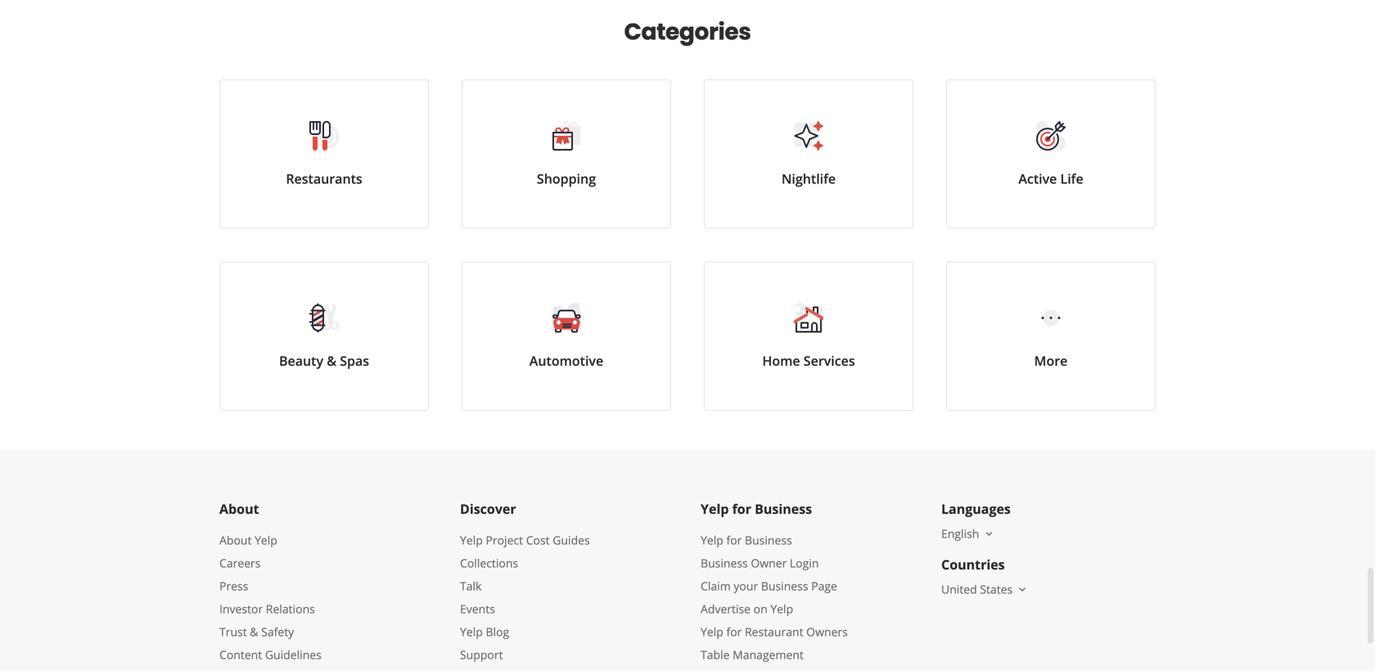 Task type: describe. For each thing, give the bounding box(es) containing it.
spas
[[340, 352, 369, 370]]

nightlife link
[[704, 79, 913, 229]]

about yelp careers press investor relations trust & safety content guidelines
[[219, 532, 322, 663]]

shopping
[[537, 170, 596, 187]]

yelp up yelp for business link at the right
[[701, 500, 729, 518]]

safety
[[261, 624, 294, 640]]

investor relations link
[[219, 601, 315, 617]]

claim
[[701, 578, 731, 594]]

business up claim
[[701, 555, 748, 571]]

shopping link
[[462, 79, 671, 229]]

united states
[[941, 582, 1013, 597]]

yelp right on on the bottom right
[[770, 601, 793, 617]]

advertise
[[701, 601, 751, 617]]

yelp blog link
[[460, 624, 509, 640]]

talk link
[[460, 578, 482, 594]]

active
[[1018, 170, 1057, 187]]

restaurants
[[286, 170, 362, 187]]

category navigation section navigation
[[203, 0, 1172, 450]]

services
[[804, 352, 855, 370]]

discover
[[460, 500, 516, 518]]

project
[[486, 532, 523, 548]]

business up owner
[[745, 532, 792, 548]]

press
[[219, 578, 248, 594]]

beauty & spas
[[279, 352, 369, 370]]

owner
[[751, 555, 787, 571]]

table
[[701, 647, 730, 663]]

table management link
[[701, 647, 804, 663]]

about for about yelp careers press investor relations trust & safety content guidelines
[[219, 532, 252, 548]]

trust & safety link
[[219, 624, 294, 640]]

your
[[734, 578, 758, 594]]

business down owner
[[761, 578, 808, 594]]

yelp inside 'about yelp careers press investor relations trust & safety content guidelines'
[[255, 532, 277, 548]]

talk
[[460, 578, 482, 594]]

categories
[[624, 16, 751, 48]]

cost
[[526, 532, 550, 548]]

yelp up table at the bottom of page
[[701, 624, 723, 640]]

events
[[460, 601, 495, 617]]

united
[[941, 582, 977, 597]]

business up yelp for business link at the right
[[755, 500, 812, 518]]

investor
[[219, 601, 263, 617]]

english button
[[941, 526, 996, 541]]

life
[[1060, 170, 1083, 187]]

content guidelines link
[[219, 647, 322, 663]]

blog
[[486, 624, 509, 640]]



Task type: locate. For each thing, give the bounding box(es) containing it.
restaurants link
[[219, 79, 429, 229]]

16 chevron down v2 image inside english dropdown button
[[983, 527, 996, 540]]

yelp up claim
[[701, 532, 723, 548]]

home
[[762, 352, 800, 370]]

& inside 'about yelp careers press investor relations trust & safety content guidelines'
[[250, 624, 258, 640]]

restaurant
[[745, 624, 803, 640]]

16 chevron down v2 image for languages
[[983, 527, 996, 540]]

claim your business page link
[[701, 578, 837, 594]]

1 vertical spatial for
[[726, 532, 742, 548]]

page
[[811, 578, 837, 594]]

16 chevron down v2 image inside united states popup button
[[1016, 583, 1029, 596]]

1 horizontal spatial &
[[327, 352, 336, 370]]

about yelp link
[[219, 532, 277, 548]]

yelp
[[701, 500, 729, 518], [255, 532, 277, 548], [460, 532, 483, 548], [701, 532, 723, 548], [770, 601, 793, 617], [460, 624, 483, 640], [701, 624, 723, 640]]

yelp down "events" link
[[460, 624, 483, 640]]

content
[[219, 647, 262, 663]]

0 horizontal spatial &
[[250, 624, 258, 640]]

guidelines
[[265, 647, 322, 663]]

home services
[[762, 352, 855, 370]]

advertise on yelp link
[[701, 601, 793, 617]]

active life
[[1018, 170, 1083, 187]]

& left spas
[[327, 352, 336, 370]]

owners
[[806, 624, 848, 640]]

united states button
[[941, 582, 1029, 597]]

about inside 'about yelp careers press investor relations trust & safety content guidelines'
[[219, 532, 252, 548]]

0 vertical spatial about
[[219, 500, 259, 518]]

on
[[754, 601, 768, 617]]

1 vertical spatial about
[[219, 532, 252, 548]]

languages
[[941, 500, 1011, 518]]

about up about yelp link
[[219, 500, 259, 518]]

careers
[[219, 555, 261, 571]]

relations
[[266, 601, 315, 617]]

support link
[[460, 647, 503, 663]]

beauty & spas link
[[219, 262, 429, 411]]

yelp up the careers
[[255, 532, 277, 548]]

guides
[[553, 532, 590, 548]]

careers link
[[219, 555, 261, 571]]

16 chevron down v2 image
[[983, 527, 996, 540], [1016, 583, 1029, 596]]

2 vertical spatial for
[[726, 624, 742, 640]]

nightlife
[[782, 170, 836, 187]]

login
[[790, 555, 819, 571]]

for up the business owner login link
[[726, 532, 742, 548]]

for for yelp for business
[[732, 500, 751, 518]]

business
[[755, 500, 812, 518], [745, 532, 792, 548], [701, 555, 748, 571], [761, 578, 808, 594]]

english
[[941, 526, 979, 541]]

&
[[327, 352, 336, 370], [250, 624, 258, 640]]

home services link
[[704, 262, 913, 411]]

automotive
[[529, 352, 603, 370]]

active life link
[[946, 79, 1156, 229]]

yelp project cost guides collections talk events yelp blog support
[[460, 532, 590, 663]]

yelp for business link
[[701, 532, 792, 548]]

for for yelp for business business owner login claim your business page advertise on yelp yelp for restaurant owners table management
[[726, 532, 742, 548]]

16 chevron down v2 image right 'states'
[[1016, 583, 1029, 596]]

collections
[[460, 555, 518, 571]]

1 vertical spatial &
[[250, 624, 258, 640]]

0 vertical spatial for
[[732, 500, 751, 518]]

about
[[219, 500, 259, 518], [219, 532, 252, 548]]

16 chevron down v2 image for countries
[[1016, 583, 1029, 596]]

support
[[460, 647, 503, 663]]

1 vertical spatial 16 chevron down v2 image
[[1016, 583, 1029, 596]]

states
[[980, 582, 1013, 597]]

collections link
[[460, 555, 518, 571]]

management
[[733, 647, 804, 663]]

events link
[[460, 601, 495, 617]]

for up yelp for business link at the right
[[732, 500, 751, 518]]

yelp up collections link
[[460, 532, 483, 548]]

for
[[732, 500, 751, 518], [726, 532, 742, 548], [726, 624, 742, 640]]

business owner login link
[[701, 555, 819, 571]]

yelp for restaurant owners link
[[701, 624, 848, 640]]

about up the careers
[[219, 532, 252, 548]]

1 about from the top
[[219, 500, 259, 518]]

16 chevron down v2 image down languages
[[983, 527, 996, 540]]

0 vertical spatial 16 chevron down v2 image
[[983, 527, 996, 540]]

yelp for business
[[701, 500, 812, 518]]

0 vertical spatial &
[[327, 352, 336, 370]]

countries
[[941, 556, 1005, 573]]

& inside the category navigation section navigation
[[327, 352, 336, 370]]

for down "advertise"
[[726, 624, 742, 640]]

automotive link
[[462, 262, 671, 411]]

1 horizontal spatial 16 chevron down v2 image
[[1016, 583, 1029, 596]]

0 horizontal spatial 16 chevron down v2 image
[[983, 527, 996, 540]]

2 about from the top
[[219, 532, 252, 548]]

more
[[1034, 352, 1068, 370]]

more link
[[946, 262, 1156, 411]]

about for about
[[219, 500, 259, 518]]

trust
[[219, 624, 247, 640]]

press link
[[219, 578, 248, 594]]

yelp for business business owner login claim your business page advertise on yelp yelp for restaurant owners table management
[[701, 532, 848, 663]]

beauty
[[279, 352, 323, 370]]

yelp project cost guides link
[[460, 532, 590, 548]]

& right trust
[[250, 624, 258, 640]]



Task type: vqa. For each thing, say whether or not it's contained in the screenshot.


